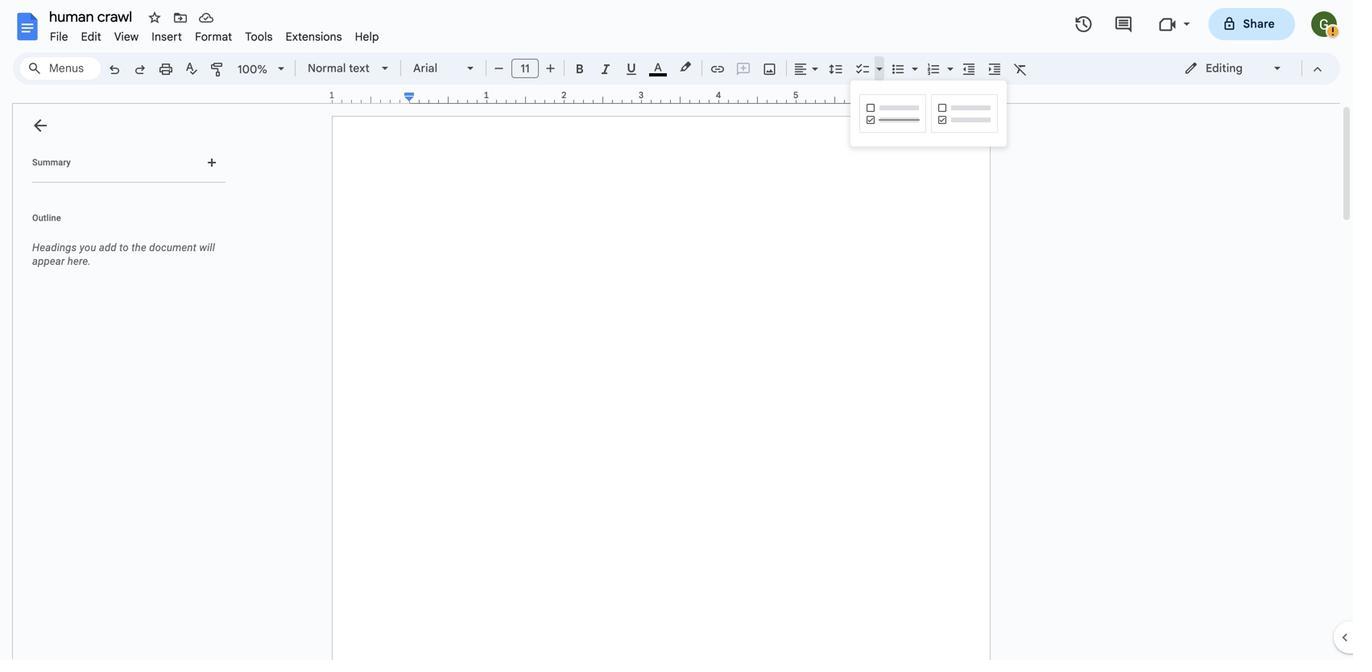 Task type: locate. For each thing, give the bounding box(es) containing it.
Star checkbox
[[143, 6, 166, 29]]

summary heading
[[32, 156, 71, 169]]

format menu item
[[189, 27, 239, 46]]

help menu item
[[349, 27, 386, 46]]

document
[[149, 242, 197, 254]]

file
[[50, 30, 68, 44]]

to
[[119, 242, 129, 254]]

extensions menu item
[[279, 27, 349, 46]]

insert image image
[[761, 57, 779, 80]]

summary
[[32, 158, 71, 168]]

share button
[[1209, 8, 1296, 40]]

headings you add to the document will appear here.
[[32, 242, 215, 267]]

text color image
[[649, 57, 667, 77]]

Menus field
[[20, 57, 101, 80]]

application
[[0, 0, 1354, 661]]

outline
[[32, 213, 61, 223]]

menu bar
[[44, 21, 386, 48]]

row
[[857, 92, 1001, 135]]

main toolbar
[[100, 0, 1034, 420]]

menu bar banner
[[0, 0, 1354, 661]]

menu bar containing file
[[44, 21, 386, 48]]

1
[[329, 90, 335, 101]]

format
[[195, 30, 232, 44]]

share
[[1244, 17, 1275, 31]]

line & paragraph spacing image
[[827, 57, 846, 80]]

Font size text field
[[512, 59, 538, 78]]

appear
[[32, 255, 65, 267]]

insert menu item
[[145, 27, 189, 46]]

document outline element
[[13, 104, 232, 661]]

arial option
[[413, 57, 458, 80]]

right margin image
[[908, 91, 989, 103]]

left margin image
[[333, 91, 414, 103]]



Task type: vqa. For each thing, say whether or not it's contained in the screenshot.
the yes ICON in the left of the page
no



Task type: describe. For each thing, give the bounding box(es) containing it.
highlight color image
[[677, 57, 695, 77]]

insert
[[152, 30, 182, 44]]

row inside application
[[857, 92, 1001, 135]]

extensions
[[286, 30, 342, 44]]

help
[[355, 30, 379, 44]]

Zoom text field
[[234, 58, 272, 81]]

menu bar inside menu bar banner
[[44, 21, 386, 48]]

you
[[80, 242, 96, 254]]

Rename text field
[[44, 6, 142, 26]]

Zoom field
[[231, 57, 292, 82]]

tools menu item
[[239, 27, 279, 46]]

view
[[114, 30, 139, 44]]

will
[[199, 242, 215, 254]]

normal
[[308, 61, 346, 75]]

file menu item
[[44, 27, 75, 46]]

headings
[[32, 242, 77, 254]]

editing button
[[1173, 56, 1295, 81]]

mode and view toolbar
[[1172, 52, 1331, 85]]

row 1. column 1. strikethrough text when checked element
[[860, 94, 927, 133]]

text
[[349, 61, 370, 75]]

the
[[132, 242, 146, 254]]

arial
[[413, 61, 438, 75]]

here.
[[68, 255, 91, 267]]

edit menu item
[[75, 27, 108, 46]]

row 1. column 2. do not strikethrough text when checked element
[[931, 94, 998, 133]]

outline heading
[[13, 212, 232, 234]]

normal text
[[308, 61, 370, 75]]

view menu item
[[108, 27, 145, 46]]

add
[[99, 242, 117, 254]]

editing
[[1206, 61, 1243, 75]]

tools
[[245, 30, 273, 44]]

edit
[[81, 30, 101, 44]]

styles list. normal text selected. option
[[308, 57, 372, 80]]

application containing share
[[0, 0, 1354, 661]]

Font size field
[[512, 59, 545, 79]]



